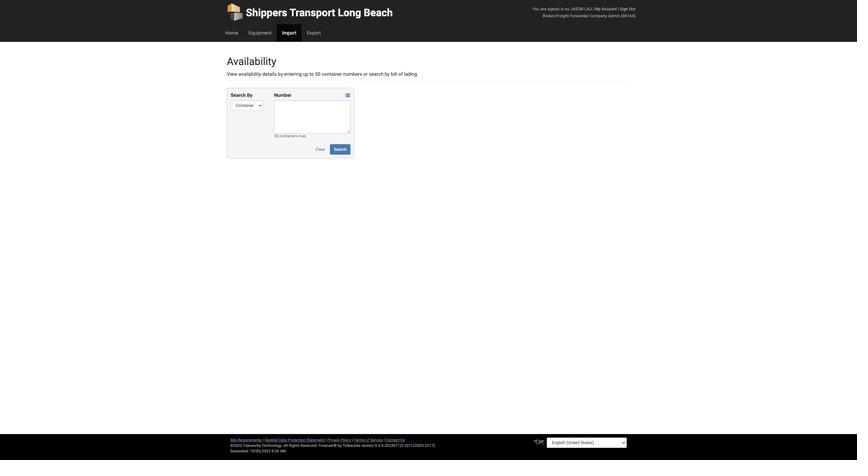Task type: locate. For each thing, give the bounding box(es) containing it.
forwarder
[[570, 14, 589, 18]]

out
[[629, 7, 636, 11]]

import
[[282, 30, 297, 36]]

0 horizontal spatial by
[[278, 71, 283, 77]]

are
[[541, 7, 547, 11]]

shippers
[[246, 7, 287, 19]]

long
[[338, 7, 361, 19]]

9:26
[[272, 450, 279, 454]]

50
[[315, 71, 321, 77], [274, 134, 279, 139]]

search inside button
[[334, 147, 347, 152]]

as
[[565, 7, 569, 11]]

0 vertical spatial 50
[[315, 71, 321, 77]]

you are signed in as jason lau | my account | sign out broker/freight forwarder company admin (06164)
[[533, 7, 636, 18]]

details
[[262, 71, 277, 77]]

export button
[[302, 24, 326, 42]]

technology.
[[262, 444, 283, 449]]

0 vertical spatial search
[[231, 92, 246, 98]]

rights
[[289, 444, 300, 449]]

0 horizontal spatial 50
[[274, 134, 279, 139]]

forecast®
[[319, 444, 337, 449]]

view availability details by entering up to 50 container numbers or search by bill of lading.
[[227, 71, 419, 77]]

1 vertical spatial 50
[[274, 134, 279, 139]]

lading.
[[404, 71, 419, 77]]

1 horizontal spatial 50
[[315, 71, 321, 77]]

tideworks
[[343, 444, 361, 449]]

0 vertical spatial of
[[398, 71, 403, 77]]

50 right to
[[315, 71, 321, 77]]

equipment
[[249, 30, 272, 36]]

you
[[533, 7, 540, 11]]

of
[[398, 71, 403, 77], [366, 439, 369, 443]]

search left by
[[231, 92, 246, 98]]

by left bill
[[385, 71, 390, 77]]

privacy
[[327, 439, 340, 443]]

protection
[[288, 439, 306, 443]]

search for search
[[334, 147, 347, 152]]

by
[[278, 71, 283, 77], [385, 71, 390, 77], [338, 444, 342, 449]]

us
[[400, 439, 405, 443]]

max
[[299, 134, 306, 139]]

search
[[231, 92, 246, 98], [334, 147, 347, 152]]

generated:
[[230, 450, 249, 454]]

50 left containers
[[274, 134, 279, 139]]

export
[[307, 30, 321, 36]]

terms
[[354, 439, 365, 443]]

| up tideworks
[[352, 439, 353, 443]]

9.5.0.202307122
[[375, 444, 404, 449]]

admin
[[608, 14, 620, 18]]

|
[[593, 7, 594, 11], [618, 7, 619, 11], [263, 439, 264, 443], [325, 439, 326, 443], [352, 439, 353, 443], [384, 439, 385, 443]]

of up 'version' on the left of page
[[366, 439, 369, 443]]

data
[[279, 439, 287, 443]]

50 containers max
[[274, 134, 306, 139]]

0 horizontal spatial search
[[231, 92, 246, 98]]

transport
[[290, 7, 335, 19]]

by down privacy policy link
[[338, 444, 342, 449]]

signed
[[548, 7, 560, 11]]

contact us link
[[386, 439, 405, 443]]

1 vertical spatial of
[[366, 439, 369, 443]]

clear
[[316, 147, 325, 152]]

home
[[225, 30, 238, 36]]

reserved.
[[301, 444, 318, 449]]

1 horizontal spatial search
[[334, 147, 347, 152]]

sign out link
[[620, 7, 636, 11]]

1 horizontal spatial of
[[398, 71, 403, 77]]

broker/freight
[[543, 14, 569, 18]]

search by
[[231, 92, 253, 98]]

1 horizontal spatial by
[[338, 444, 342, 449]]

or
[[363, 71, 368, 77]]

0 horizontal spatial of
[[366, 439, 369, 443]]

privacy policy link
[[327, 439, 351, 443]]

am
[[280, 450, 286, 454]]

search right clear
[[334, 147, 347, 152]]

of right bill
[[398, 71, 403, 77]]

1 vertical spatial search
[[334, 147, 347, 152]]

by inside the "site requirements | general data protection statement | privacy policy | terms of service | contact us ©2023 tideworks technology. all rights reserved. forecast® by tideworks version 9.5.0.202307122 (07122023-2217) generated: 10/05/2023 9:26 am"
[[338, 444, 342, 449]]

availability
[[239, 71, 261, 77]]

statement
[[307, 439, 325, 443]]

| left 'sign'
[[618, 7, 619, 11]]

contact
[[386, 439, 399, 443]]

general
[[265, 439, 278, 443]]

container
[[322, 71, 342, 77]]

my account link
[[595, 7, 617, 11]]

by right details
[[278, 71, 283, 77]]



Task type: vqa. For each thing, say whether or not it's contained in the screenshot.
directly
no



Task type: describe. For each thing, give the bounding box(es) containing it.
bill
[[391, 71, 397, 77]]

| up forecast®
[[325, 439, 326, 443]]

general data protection statement link
[[265, 439, 325, 443]]

jason
[[570, 7, 584, 11]]

shippers transport long beach
[[246, 7, 393, 19]]

by
[[247, 92, 253, 98]]

| left my
[[593, 7, 594, 11]]

version
[[362, 444, 374, 449]]

sign
[[620, 7, 628, 11]]

company
[[590, 14, 607, 18]]

equipment button
[[243, 24, 277, 42]]

2217)
[[425, 444, 435, 449]]

all
[[284, 444, 288, 449]]

of inside the "site requirements | general data protection statement | privacy policy | terms of service | contact us ©2023 tideworks technology. all rights reserved. forecast® by tideworks version 9.5.0.202307122 (07122023-2217) generated: 10/05/2023 9:26 am"
[[366, 439, 369, 443]]

search
[[369, 71, 384, 77]]

entering
[[284, 71, 302, 77]]

beach
[[364, 7, 393, 19]]

account
[[602, 7, 617, 11]]

search button
[[330, 144, 351, 155]]

©2023 tideworks
[[230, 444, 261, 449]]

| up 9.5.0.202307122
[[384, 439, 385, 443]]

import button
[[277, 24, 302, 42]]

site requirements link
[[230, 439, 262, 443]]

site requirements | general data protection statement | privacy policy | terms of service | contact us ©2023 tideworks technology. all rights reserved. forecast® by tideworks version 9.5.0.202307122 (07122023-2217) generated: 10/05/2023 9:26 am
[[230, 439, 435, 454]]

(06164)
[[621, 14, 636, 18]]

number
[[274, 92, 292, 98]]

2 horizontal spatial by
[[385, 71, 390, 77]]

terms of service link
[[354, 439, 383, 443]]

search for search by
[[231, 92, 246, 98]]

my
[[595, 7, 601, 11]]

up
[[303, 71, 308, 77]]

service
[[370, 439, 383, 443]]

policy
[[341, 439, 351, 443]]

10/05/2023
[[250, 450, 271, 454]]

lau
[[585, 7, 592, 11]]

(07122023-
[[405, 444, 425, 449]]

availability
[[227, 55, 276, 68]]

| left general
[[263, 439, 264, 443]]

shippers transport long beach link
[[227, 0, 393, 24]]

home button
[[220, 24, 243, 42]]

show list image
[[345, 93, 350, 98]]

Number text field
[[274, 100, 351, 134]]

site
[[230, 439, 237, 443]]

containers
[[279, 134, 298, 139]]

clear button
[[312, 144, 329, 155]]

in
[[561, 7, 564, 11]]

requirements
[[238, 439, 262, 443]]

to
[[310, 71, 314, 77]]

numbers
[[343, 71, 362, 77]]

view
[[227, 71, 237, 77]]



